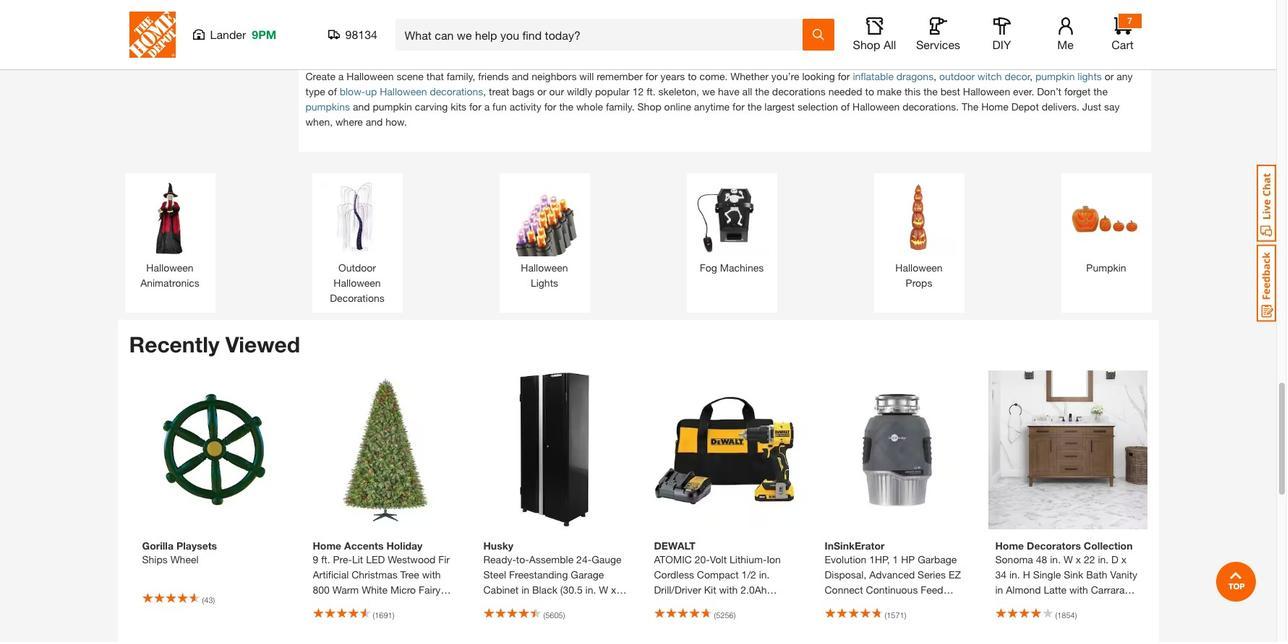 Task type: describe. For each thing, give the bounding box(es) containing it.
your
[[642, 9, 662, 22]]

What can we help you find today? search field
[[405, 20, 802, 50]]

garage
[[571, 569, 604, 581]]

ready-to-assemble 24-gauge steel freestanding garage cabinet in black (30.5 in. w x 72 in. h x 18.3 in. d) image
[[476, 371, 635, 530]]

you
[[331, 25, 347, 37]]

h inside husky ready-to-assemble 24-gauge steel freestanding garage cabinet in black (30.5 in. w x 72 in. h x 18.3 in. d)
[[511, 599, 518, 611]]

recently viewed
[[129, 332, 300, 358]]

home.
[[664, 9, 693, 22]]

connect
[[825, 584, 863, 596]]

halloween lights link
[[507, 181, 583, 291]]

halloween lights
[[521, 262, 568, 289]]

or inside or any type of
[[1105, 70, 1114, 82]]

atomic
[[654, 554, 692, 566]]

disposal,
[[825, 569, 867, 581]]

1 decorations from the left
[[430, 85, 483, 98]]

home for home accents holiday 9 ft. pre-lit led westwood fir artificial christmas tree with 800 warm white micro fairy lights
[[313, 540, 341, 552]]

plus,
[[306, 25, 328, 37]]

insinkerator
[[825, 540, 885, 552]]

black
[[532, 584, 558, 596]]

bags
[[512, 85, 535, 98]]

you're
[[772, 70, 800, 82]]

garbage
[[918, 554, 957, 566]]

) for husky ready-to-assemble 24-gauge steel freestanding garage cabinet in black (30.5 in. w x 72 in. h x 18.3 in. d)
[[563, 611, 565, 620]]

2.0ah
[[741, 584, 767, 596]]

the right all
[[755, 85, 769, 98]]

pumpkin link
[[1069, 181, 1145, 276]]

and down inside
[[569, 25, 587, 37]]

or any type of
[[306, 70, 1133, 98]]

0 vertical spatial a
[[338, 70, 344, 82]]

and up easily in the top left of the page
[[586, 9, 603, 22]]

online
[[664, 101, 691, 113]]

and left fresh at the right of page
[[750, 25, 767, 37]]

1691
[[375, 611, 392, 620]]

fall left wreaths
[[935, 9, 948, 22]]

and left more.
[[1097, 9, 1114, 22]]

in. left d) at left
[[552, 599, 562, 611]]

halloween down the halloween lights image
[[521, 262, 568, 274]]

and down blow-
[[353, 101, 370, 113]]

can
[[350, 25, 367, 37]]

and up fresh at the right of page
[[774, 9, 791, 22]]

halloween animatronics image
[[132, 181, 208, 257]]

vanity
[[1110, 569, 1138, 581]]

) for dewalt atomic 20-volt lithium-ion cordless compact 1/2 in. drill/driver kit with 2.0ah battery, charger and bag
[[734, 611, 736, 620]]

the home depot logo image
[[129, 12, 175, 58]]

westwood
[[388, 554, 436, 566]]

gauge
[[592, 554, 622, 566]]

halloween animatronics
[[140, 262, 199, 289]]

warm
[[332, 584, 359, 596]]

continuous
[[866, 584, 918, 596]]

sonoma 48 in. w x 22 in. d x 34 in. h single sink bath vanity in almond latte with carrara marble top image
[[988, 371, 1147, 530]]

in. inside dewalt atomic 20-volt lithium-ion cordless compact 1/2 in. drill/driver kit with 2.0ah battery, charger and bag
[[759, 569, 770, 581]]

shop all button
[[852, 17, 898, 52]]

of inside and pumpkin carving kits for a fun activity for the whole family. shop online anytime for the largest selection of halloween decorations. the home depot delivers. just say when, where and how.
[[841, 101, 850, 113]]

outdoor witch decor link
[[939, 70, 1030, 82]]

fall garland link
[[1044, 9, 1094, 22]]

ships wheel image
[[135, 371, 294, 530]]

treat
[[489, 85, 509, 98]]

lit
[[352, 554, 363, 566]]

the up you
[[332, 9, 347, 22]]

assemble
[[529, 554, 574, 566]]

home accents holiday 9 ft. pre-lit led westwood fir artificial christmas tree with 800 warm white micro fairy lights
[[313, 540, 450, 611]]

faux
[[807, 25, 826, 37]]

, left outdoor
[[934, 70, 937, 82]]

halloween up up
[[347, 70, 394, 82]]

ever.
[[1013, 85, 1034, 98]]

playsets
[[176, 540, 217, 552]]

in inside home decorators collection sonoma 48 in. w x 22 in. d x 34 in. h single sink bath vanity in almond latte with carrara marble top
[[996, 584, 1003, 596]]

more.
[[1117, 9, 1143, 22]]

latte
[[1044, 584, 1067, 596]]

fall decor link
[[511, 9, 553, 22]]

lights inside the home accents holiday 9 ft. pre-lit led westwood fir artificial christmas tree with 800 warm white micro fairy lights
[[313, 599, 340, 611]]

husky ready-to-assemble 24-gauge steel freestanding garage cabinet in black (30.5 in. w x 72 in. h x 18.3 in. d)
[[483, 540, 622, 611]]

decorations
[[330, 292, 385, 304]]

and more. plus, you can top tables, mantles, steps and more quickly and easily with fall candles, cornucopia and fresh or faux pumpkins.
[[306, 9, 1143, 37]]

live chat image
[[1257, 165, 1277, 242]]

outdoor
[[939, 70, 975, 82]]

kit
[[704, 584, 716, 596]]

in. right the 34
[[1010, 569, 1020, 581]]

( 1854 )
[[1056, 611, 1077, 620]]

halloween inside outdoor halloween decorations
[[334, 277, 381, 289]]

selection inside and pumpkin carving kits for a fun activity for the whole family. shop online anytime for the largest selection of halloween decorations. the home depot delivers. just say when, where and how.
[[798, 101, 838, 113]]

fir
[[438, 554, 450, 566]]

more
[[509, 25, 532, 37]]

mantles,
[[420, 25, 459, 37]]

the up decorations.
[[924, 85, 938, 98]]

fall inside and more. plus, you can top tables, mantles, steps and more quickly and easily with fall candles, cornucopia and fresh or faux pumpkins.
[[639, 25, 652, 37]]

0 vertical spatial to
[[421, 9, 430, 22]]

hp
[[901, 554, 915, 566]]

a inside and pumpkin carving kits for a fun activity for the whole family. shop online anytime for the largest selection of halloween decorations. the home depot delivers. just say when, where and how.
[[484, 101, 490, 113]]

2 decorations from the left
[[772, 85, 826, 98]]

x right d
[[1122, 554, 1127, 566]]

husky
[[483, 540, 513, 552]]

up
[[365, 85, 377, 98]]

halloween props image
[[881, 181, 957, 257]]

blow-
[[340, 85, 365, 98]]

2 horizontal spatial of
[[924, 9, 933, 22]]

top
[[369, 25, 384, 37]]

kits
[[451, 101, 467, 113]]

anytime
[[694, 101, 730, 113]]

dewalt atomic 20-volt lithium-ion cordless compact 1/2 in. drill/driver kit with 2.0ah battery, charger and bag
[[654, 540, 781, 611]]

pumpkins.
[[829, 25, 876, 37]]

shop inside 'button'
[[853, 38, 881, 51]]

sink
[[1064, 569, 1084, 581]]

top
[[1030, 599, 1046, 611]]

ft. inside the home accents holiday 9 ft. pre-lit led westwood fir artificial christmas tree with 800 warm white micro fairy lights
[[321, 554, 330, 566]]

with right 'life'
[[448, 9, 467, 22]]

w inside husky ready-to-assemble 24-gauge steel freestanding garage cabinet in black (30.5 in. w x 72 in. h x 18.3 in. d)
[[599, 584, 608, 596]]

atomic 20-volt lithium-ion cordless compact 1/2 in. drill/driver kit with 2.0ah battery, charger and bag image
[[647, 371, 806, 530]]

pumpkins
[[306, 101, 350, 113]]

fog machines link
[[694, 181, 770, 276]]

gorilla
[[142, 540, 174, 552]]

fall up more
[[511, 9, 524, 22]]

fall right mats,
[[1044, 9, 1057, 22]]

type
[[306, 85, 325, 98]]

scene
[[397, 70, 424, 82]]

halloween down "outdoor witch decor" link
[[963, 85, 1010, 98]]

skeleton,
[[658, 85, 699, 98]]

5605
[[545, 611, 563, 620]]

43
[[204, 596, 213, 605]]

cornucopia
[[696, 25, 747, 37]]

0 vertical spatial neighbors
[[794, 9, 839, 22]]

) for insinkerator evolution 1hp, 1 hp garbage disposal, advanced series ez connect continuous feed food waste disposer
[[904, 611, 906, 620]]

with inside the home accents holiday 9 ft. pre-lit led westwood fir artificial christmas tree with 800 warm white micro fairy lights
[[422, 569, 441, 581]]

9pm
[[252, 27, 277, 41]]

bath
[[1086, 569, 1108, 581]]

needed
[[829, 85, 863, 98]]

our inside blow-up halloween decorations , treat bags or our wildly popular 12 ft. skeleton, we have all the decorations needed to make this the best halloween ever. don't forget the pumpkins
[[549, 85, 564, 98]]

beautiful
[[470, 9, 509, 22]]

volt
[[710, 554, 727, 566]]

or inside blow-up halloween decorations , treat bags or our wildly popular 12 ft. skeleton, we have all the decorations needed to make this the best halloween ever. don't forget the pumpkins
[[537, 85, 547, 98]]

wreaths
[[951, 9, 987, 22]]

h inside home decorators collection sonoma 48 in. w x 22 in. d x 34 in. h single sink bath vanity in almond latte with carrara marble top
[[1023, 569, 1030, 581]]

candles,
[[655, 25, 693, 37]]

d)
[[565, 599, 575, 611]]

for up needed
[[838, 70, 850, 82]]

12
[[633, 85, 644, 98]]

battery,
[[654, 599, 689, 611]]

bring
[[306, 9, 330, 22]]

( for assemble
[[544, 611, 545, 620]]

halloween inside and pumpkin carving kits for a fun activity for the whole family. shop online anytime for the largest selection of halloween decorations. the home depot delivers. just say when, where and how.
[[853, 101, 900, 113]]



Task type: locate. For each thing, give the bounding box(es) containing it.
2 horizontal spatial or
[[1105, 70, 1114, 82]]

0 vertical spatial decor
[[527, 9, 553, 22]]

home right the on the right top
[[982, 101, 1009, 113]]

machines
[[720, 262, 764, 274]]

to inside blow-up halloween decorations , treat bags or our wildly popular 12 ft. skeleton, we have all the decorations needed to make this the best halloween ever. don't forget the pumpkins
[[865, 85, 874, 98]]

( down kit
[[714, 611, 716, 620]]

mats,
[[1016, 9, 1041, 22]]

the down 'wildly'
[[559, 101, 574, 113]]

friends up the "treat"
[[478, 70, 509, 82]]

easily
[[589, 25, 615, 37]]

the down all
[[748, 101, 762, 113]]

or inside and more. plus, you can top tables, mantles, steps and more quickly and easily with fall candles, cornucopia and fresh or faux pumpkins.
[[795, 25, 804, 37]]

fairy
[[419, 584, 441, 596]]

, up ever.
[[1030, 70, 1033, 82]]

( down gorilla playsets ships wheel
[[202, 596, 204, 605]]

selection down looking
[[798, 101, 838, 113]]

marble
[[996, 599, 1027, 611]]

compact
[[697, 569, 739, 581]]

in inside husky ready-to-assemble 24-gauge steel freestanding garage cabinet in black (30.5 in. w x 72 in. h x 18.3 in. d)
[[522, 584, 529, 596]]

22
[[1084, 554, 1095, 566]]

evolution 1hp, 1 hp garbage disposal, advanced series ez connect continuous feed food waste disposer image
[[818, 371, 977, 530]]

1 horizontal spatial selection
[[881, 9, 921, 22]]

in left black in the left bottom of the page
[[522, 584, 529, 596]]

( down black in the left bottom of the page
[[544, 611, 545, 620]]

0 vertical spatial ft.
[[647, 85, 656, 98]]

of inside or any type of
[[328, 85, 337, 98]]

of down needed
[[841, 101, 850, 113]]

pumpkin inside and pumpkin carving kits for a fun activity for the whole family. shop online anytime for the largest selection of halloween decorations. the home depot delivers. just say when, where and how.
[[373, 101, 412, 113]]

1 horizontal spatial shop
[[853, 38, 881, 51]]

a up blow-
[[338, 70, 344, 82]]

with inside dewalt atomic 20-volt lithium-ion cordless compact 1/2 in. drill/driver kit with 2.0ah battery, charger and bag
[[719, 584, 738, 596]]

diy
[[993, 38, 1011, 51]]

1 vertical spatial lights
[[313, 599, 340, 611]]

) for gorilla playsets ships wheel
[[213, 596, 215, 605]]

1 vertical spatial or
[[1105, 70, 1114, 82]]

home for home decorators collection sonoma 48 in. w x 22 in. d x 34 in. h single sink bath vanity in almond latte with carrara marble top
[[996, 540, 1024, 552]]

0 vertical spatial selection
[[881, 9, 921, 22]]

2 vertical spatial of
[[841, 101, 850, 113]]

shop down the pumpkins.
[[853, 38, 881, 51]]

in.
[[1050, 554, 1061, 566], [1098, 554, 1109, 566], [759, 569, 770, 581], [1010, 569, 1020, 581], [585, 584, 596, 596], [498, 599, 508, 611], [552, 599, 562, 611]]

cart 7
[[1112, 15, 1134, 51]]

( for 9
[[373, 611, 375, 620]]

welcome
[[695, 9, 737, 22]]

drill/driver
[[654, 584, 701, 596]]

halloween up animatronics
[[146, 262, 194, 274]]

bring the harvest season to life with beautiful fall decor inside and outside your home. welcome friends and neighbors with our selection of fall wreaths , door mats, fall garland
[[306, 9, 1094, 22]]

( down white
[[373, 611, 375, 620]]

or left any
[[1105, 70, 1114, 82]]

gorilla playsets ships wheel
[[142, 540, 217, 566]]

and down beautiful
[[489, 25, 506, 37]]

fall down your
[[639, 25, 652, 37]]

1 horizontal spatial of
[[841, 101, 850, 113]]

home inside and pumpkin carving kits for a fun activity for the whole family. shop online anytime for the largest selection of halloween decorations. the home depot delivers. just say when, where and how.
[[982, 101, 1009, 113]]

outdoor halloween decorations image
[[319, 181, 395, 257]]

1 horizontal spatial or
[[795, 25, 804, 37]]

0 horizontal spatial our
[[549, 85, 564, 98]]

halloween down make
[[853, 101, 900, 113]]

lights down the 800
[[313, 599, 340, 611]]

0 horizontal spatial w
[[599, 584, 608, 596]]

charger
[[692, 599, 728, 611]]

1 vertical spatial of
[[328, 85, 337, 98]]

1 vertical spatial to
[[688, 70, 697, 82]]

1 vertical spatial selection
[[798, 101, 838, 113]]

0 horizontal spatial selection
[[798, 101, 838, 113]]

ft. right '9'
[[321, 554, 330, 566]]

, left the "treat"
[[483, 85, 486, 98]]

or left faux
[[795, 25, 804, 37]]

lights
[[531, 277, 558, 289], [313, 599, 340, 611]]

2 vertical spatial to
[[865, 85, 874, 98]]

0 horizontal spatial of
[[328, 85, 337, 98]]

micro
[[390, 584, 416, 596]]

lights inside the halloween lights
[[531, 277, 558, 289]]

when,
[[306, 116, 333, 128]]

we
[[702, 85, 715, 98]]

1 vertical spatial w
[[599, 584, 608, 596]]

18.3
[[529, 599, 549, 611]]

home inside the home accents holiday 9 ft. pre-lit led westwood fir artificial christmas tree with 800 warm white micro fairy lights
[[313, 540, 341, 552]]

0 vertical spatial of
[[924, 9, 933, 22]]

1 vertical spatial decor
[[1005, 70, 1030, 82]]

decorations down you're
[[772, 85, 826, 98]]

w inside home decorators collection sonoma 48 in. w x 22 in. d x 34 in. h single sink bath vanity in almond latte with carrara marble top
[[1064, 554, 1073, 566]]

shop down the '12'
[[638, 101, 662, 113]]

whole
[[576, 101, 603, 113]]

1 horizontal spatial decor
[[1005, 70, 1030, 82]]

) down continuous
[[904, 611, 906, 620]]

in. right 72
[[498, 599, 508, 611]]

x left 22
[[1076, 554, 1081, 566]]

x left 18.3
[[521, 599, 526, 611]]

0 horizontal spatial shop
[[638, 101, 662, 113]]

inflatable dragons link
[[853, 70, 934, 82]]

our up the pumpkins.
[[863, 9, 878, 22]]

pumpkins link
[[306, 101, 350, 113]]

artificial
[[313, 569, 349, 581]]

1 horizontal spatial neighbors
[[794, 9, 839, 22]]

) left d) at left
[[563, 611, 565, 620]]

outside
[[605, 9, 639, 22]]

lights down the halloween lights image
[[531, 277, 558, 289]]

( right top
[[1056, 611, 1057, 620]]

0 vertical spatial shop
[[853, 38, 881, 51]]

w up sink
[[1064, 554, 1073, 566]]

for right activity
[[544, 101, 557, 113]]

friends up fresh at the right of page
[[740, 9, 771, 22]]

1 horizontal spatial lights
[[531, 277, 558, 289]]

0 horizontal spatial decor
[[527, 9, 553, 22]]

steel
[[483, 569, 506, 581]]

0 horizontal spatial pumpkin
[[373, 101, 412, 113]]

neighbors up faux
[[794, 9, 839, 22]]

in
[[522, 584, 529, 596], [996, 584, 1003, 596]]

9
[[313, 554, 318, 566]]

fog machines image
[[694, 181, 770, 257]]

h down cabinet
[[511, 599, 518, 611]]

neighbors up 'wildly'
[[532, 70, 577, 82]]

0 vertical spatial w
[[1064, 554, 1073, 566]]

0 horizontal spatial friends
[[478, 70, 509, 82]]

0 horizontal spatial decorations
[[430, 85, 483, 98]]

selection
[[881, 9, 921, 22], [798, 101, 838, 113]]

delivers.
[[1042, 101, 1080, 113]]

0 horizontal spatial h
[[511, 599, 518, 611]]

tables,
[[387, 25, 417, 37]]

2 vertical spatial or
[[537, 85, 547, 98]]

0 horizontal spatial to
[[421, 9, 430, 22]]

steps
[[461, 25, 486, 37]]

ready-
[[483, 554, 516, 566]]

dewalt
[[654, 540, 696, 552]]

halloween lights image
[[507, 181, 583, 257]]

) for home decorators collection sonoma 48 in. w x 22 in. d x 34 in. h single sink bath vanity in almond latte with carrara marble top
[[1075, 611, 1077, 620]]

will
[[580, 70, 594, 82]]

0 horizontal spatial neighbors
[[532, 70, 577, 82]]

( 5605 )
[[544, 611, 565, 620]]

1 horizontal spatial a
[[484, 101, 490, 113]]

1 horizontal spatial w
[[1064, 554, 1073, 566]]

) down playsets on the left
[[213, 596, 215, 605]]

halloween
[[347, 70, 394, 82], [380, 85, 427, 98], [963, 85, 1010, 98], [853, 101, 900, 113], [146, 262, 194, 274], [521, 262, 568, 274], [896, 262, 943, 274], [334, 277, 381, 289]]

shop inside and pumpkin carving kits for a fun activity for the whole family. shop online anytime for the largest selection of halloween decorations. the home depot delivers. just say when, where and how.
[[638, 101, 662, 113]]

0 vertical spatial lights
[[531, 277, 558, 289]]

waste
[[851, 599, 879, 611]]

1 horizontal spatial in
[[996, 584, 1003, 596]]

create
[[306, 70, 336, 82]]

1 in from the left
[[522, 584, 529, 596]]

( for 1
[[885, 611, 887, 620]]

of up pumpkins
[[328, 85, 337, 98]]

and inside dewalt atomic 20-volt lithium-ion cordless compact 1/2 in. drill/driver kit with 2.0ah battery, charger and bag
[[731, 599, 748, 611]]

of
[[924, 9, 933, 22], [328, 85, 337, 98], [841, 101, 850, 113]]

diy button
[[979, 17, 1025, 52]]

forget
[[1065, 85, 1091, 98]]

x down gauge
[[611, 584, 616, 596]]

feed
[[921, 584, 944, 596]]

in. left d
[[1098, 554, 1109, 566]]

of up services
[[924, 9, 933, 22]]

lander 9pm
[[210, 27, 277, 41]]

) for home accents holiday 9 ft. pre-lit led westwood fir artificial christmas tree with 800 warm white micro fairy lights
[[392, 611, 394, 620]]

the
[[962, 101, 979, 113]]

decor up quickly
[[527, 9, 553, 22]]

pre-
[[333, 554, 352, 566]]

d
[[1112, 554, 1119, 566]]

1/2
[[742, 569, 756, 581]]

pumpkin up don't
[[1036, 70, 1075, 82]]

1 horizontal spatial ft.
[[647, 85, 656, 98]]

1 horizontal spatial h
[[1023, 569, 1030, 581]]

( for sonoma
[[1056, 611, 1057, 620]]

to down inflatable
[[865, 85, 874, 98]]

1 horizontal spatial pumpkin
[[1036, 70, 1075, 82]]

freestanding
[[509, 569, 568, 581]]

in down the 34
[[996, 584, 1003, 596]]

1 vertical spatial pumpkin
[[373, 101, 412, 113]]

the up just
[[1094, 85, 1108, 98]]

1hp,
[[869, 554, 890, 566]]

0 vertical spatial h
[[1023, 569, 1030, 581]]

halloween up props
[[896, 262, 943, 274]]

ft. inside blow-up halloween decorations , treat bags or our wildly popular 12 ft. skeleton, we have all the decorations needed to make this the best halloween ever. don't forget the pumpkins
[[647, 85, 656, 98]]

5256
[[716, 611, 734, 620]]

with up the pumpkins.
[[841, 9, 860, 22]]

with inside and more. plus, you can top tables, mantles, steps and more quickly and easily with fall candles, cornucopia and fresh or faux pumpkins.
[[618, 25, 636, 37]]

h up almond at the right
[[1023, 569, 1030, 581]]

selection up all at the right
[[881, 9, 921, 22]]

1 horizontal spatial our
[[863, 9, 878, 22]]

0 horizontal spatial a
[[338, 70, 344, 82]]

pumpkin image
[[1069, 181, 1145, 257]]

2 in from the left
[[996, 584, 1003, 596]]

our left 'wildly'
[[549, 85, 564, 98]]

door
[[992, 9, 1013, 22]]

for right "kits"
[[469, 101, 482, 113]]

1 vertical spatial neighbors
[[532, 70, 577, 82]]

1 vertical spatial shop
[[638, 101, 662, 113]]

0 vertical spatial our
[[863, 9, 878, 22]]

800
[[313, 584, 330, 596]]

for down all
[[733, 101, 745, 113]]

1 horizontal spatial friends
[[740, 9, 771, 22]]

christmas
[[352, 569, 398, 581]]

with down outside
[[618, 25, 636, 37]]

0 horizontal spatial lights
[[313, 599, 340, 611]]

ft.
[[647, 85, 656, 98], [321, 554, 330, 566]]

in. right 48
[[1050, 554, 1061, 566]]

and left bag
[[731, 599, 748, 611]]

1 vertical spatial h
[[511, 599, 518, 611]]

for
[[646, 70, 658, 82], [838, 70, 850, 82], [469, 101, 482, 113], [544, 101, 557, 113], [733, 101, 745, 113]]

feedback link image
[[1257, 244, 1277, 323]]

1 vertical spatial a
[[484, 101, 490, 113]]

decor up ever.
[[1005, 70, 1030, 82]]

in. down the garage
[[585, 584, 596, 596]]

just
[[1082, 101, 1102, 113]]

to left 'life'
[[421, 9, 430, 22]]

carving
[[415, 101, 448, 113]]

) right top
[[1075, 611, 1077, 620]]

1 horizontal spatial decorations
[[772, 85, 826, 98]]

to right years at the right top
[[688, 70, 697, 82]]

blow-up halloween decorations link
[[340, 85, 483, 98]]

with inside home decorators collection sonoma 48 in. w x 22 in. d x 34 in. h single sink bath vanity in almond latte with carrara marble top
[[1070, 584, 1088, 596]]

(
[[202, 596, 204, 605], [373, 611, 375, 620], [544, 611, 545, 620], [714, 611, 716, 620], [885, 611, 887, 620], [1056, 611, 1057, 620]]

) down micro
[[392, 611, 394, 620]]

0 vertical spatial friends
[[740, 9, 771, 22]]

largest
[[765, 101, 795, 113]]

accents
[[344, 540, 384, 552]]

for left years at the right top
[[646, 70, 658, 82]]

0 horizontal spatial ft.
[[321, 554, 330, 566]]

( for volt
[[714, 611, 716, 620]]

viewed
[[226, 332, 300, 358]]

with up fairy
[[422, 569, 441, 581]]

season
[[385, 9, 418, 22]]

1 horizontal spatial to
[[688, 70, 697, 82]]

pumpkin up how. on the top of page
[[373, 101, 412, 113]]

in. right '1/2'
[[759, 569, 770, 581]]

cordless
[[654, 569, 694, 581]]

halloween down outdoor
[[334, 277, 381, 289]]

a left fun
[[484, 101, 490, 113]]

halloween inside halloween animatronics
[[146, 262, 194, 274]]

, inside blow-up halloween decorations , treat bags or our wildly popular 12 ft. skeleton, we have all the decorations needed to make this the best halloween ever. don't forget the pumpkins
[[483, 85, 486, 98]]

0 horizontal spatial in
[[522, 584, 529, 596]]

1 vertical spatial friends
[[478, 70, 509, 82]]

0 vertical spatial pumpkin
[[1036, 70, 1075, 82]]

halloween down scene
[[380, 85, 427, 98]]

, left door
[[987, 9, 990, 22]]

fall wreaths link
[[935, 9, 987, 22]]

lander
[[210, 27, 246, 41]]

home up the sonoma
[[996, 540, 1024, 552]]

and left how. on the top of page
[[366, 116, 383, 128]]

1 vertical spatial ft.
[[321, 554, 330, 566]]

have
[[718, 85, 740, 98]]

or
[[795, 25, 804, 37], [1105, 70, 1114, 82], [537, 85, 547, 98]]

1 vertical spatial our
[[549, 85, 564, 98]]

halloween props
[[896, 262, 943, 289]]

harvest
[[349, 9, 383, 22]]

( for wheel
[[202, 596, 204, 605]]

2 horizontal spatial to
[[865, 85, 874, 98]]

0 horizontal spatial or
[[537, 85, 547, 98]]

fun
[[493, 101, 507, 113]]

1571
[[887, 611, 904, 620]]

9 ft. pre-lit led westwood fir artificial christmas tree with 800 warm white micro fairy lights image
[[306, 371, 465, 530]]

and up bags
[[512, 70, 529, 82]]

72
[[483, 599, 495, 611]]

w down the garage
[[599, 584, 608, 596]]

0 vertical spatial or
[[795, 25, 804, 37]]

home inside home decorators collection sonoma 48 in. w x 22 in. d x 34 in. h single sink bath vanity in almond latte with carrara marble top
[[996, 540, 1024, 552]]

( right 'waste'
[[885, 611, 887, 620]]

with right kit
[[719, 584, 738, 596]]



Task type: vqa. For each thing, say whether or not it's contained in the screenshot.
the middle kettle
no



